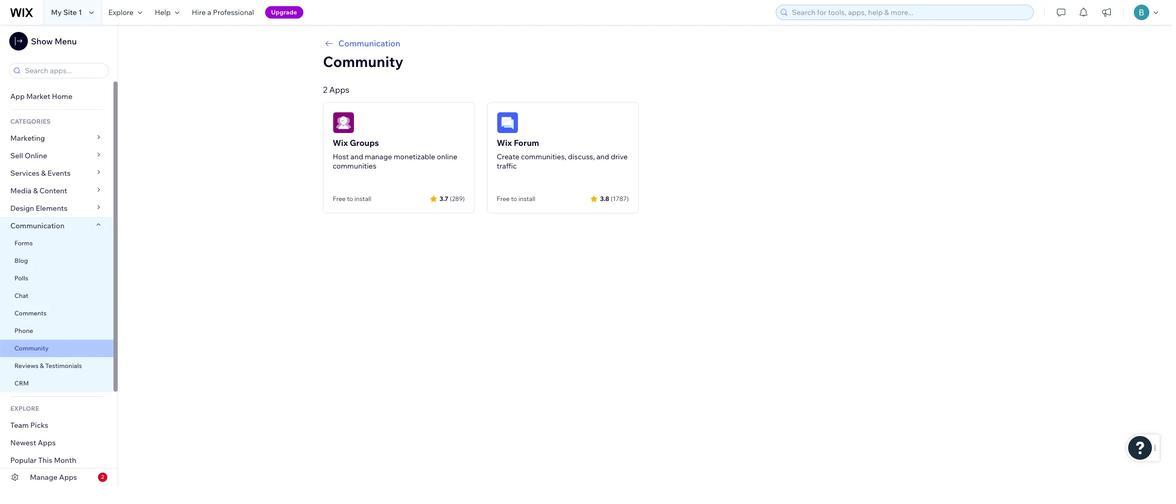 Task type: locate. For each thing, give the bounding box(es) containing it.
online
[[25, 151, 47, 161]]

1 horizontal spatial community
[[323, 53, 404, 71]]

design elements
[[10, 204, 68, 213]]

2 inside sidebar element
[[101, 474, 104, 481]]

to
[[347, 195, 353, 203], [511, 195, 517, 203]]

crm link
[[0, 375, 114, 393]]

reviews & testimonials
[[14, 362, 82, 370]]

1 wix from the left
[[333, 138, 348, 148]]

communication inside sidebar element
[[10, 221, 66, 231]]

apps up wix groups logo
[[329, 85, 350, 95]]

media
[[10, 186, 31, 196]]

apps up the this
[[38, 439, 56, 448]]

hire a professional
[[192, 8, 254, 17]]

explore
[[10, 405, 39, 413]]

sell online
[[10, 151, 47, 161]]

comments
[[14, 310, 47, 317]]

hire
[[192, 8, 206, 17]]

1 install from the left
[[354, 195, 371, 203]]

drive
[[611, 152, 628, 162]]

elements
[[36, 204, 68, 213]]

crm
[[14, 380, 29, 388]]

1 horizontal spatial free to install
[[497, 195, 536, 203]]

and down "groups"
[[351, 152, 363, 162]]

upgrade
[[271, 8, 297, 16]]

1 free to install from the left
[[333, 195, 371, 203]]

0 horizontal spatial install
[[354, 195, 371, 203]]

0 vertical spatial 2
[[323, 85, 328, 95]]

phone link
[[0, 323, 114, 340]]

upgrade button
[[265, 6, 303, 19]]

0 horizontal spatial communication link
[[0, 217, 114, 235]]

wix up create
[[497, 138, 512, 148]]

marketing
[[10, 134, 45, 143]]

this
[[38, 456, 52, 466]]

free to install down traffic
[[497, 195, 536, 203]]

Search apps... field
[[22, 63, 105, 78]]

chat
[[14, 292, 28, 300]]

0 vertical spatial apps
[[329, 85, 350, 95]]

forum
[[514, 138, 539, 148]]

2 horizontal spatial apps
[[329, 85, 350, 95]]

design elements link
[[0, 200, 114, 217]]

and inside wix groups host and manage monetizable online communities
[[351, 152, 363, 162]]

2
[[323, 85, 328, 95], [101, 474, 104, 481]]

free down traffic
[[497, 195, 510, 203]]

& right reviews
[[40, 362, 44, 370]]

wix groups host and manage monetizable online communities
[[333, 138, 458, 171]]

team
[[10, 421, 29, 430]]

install down the communities
[[354, 195, 371, 203]]

2 to from the left
[[511, 195, 517, 203]]

2 install from the left
[[519, 195, 536, 203]]

0 horizontal spatial to
[[347, 195, 353, 203]]

to for forum
[[511, 195, 517, 203]]

&
[[41, 169, 46, 178], [33, 186, 38, 196], [40, 362, 44, 370]]

0 horizontal spatial and
[[351, 152, 363, 162]]

marketing link
[[0, 130, 114, 147]]

1 vertical spatial communication link
[[0, 217, 114, 235]]

free down the communities
[[333, 195, 346, 203]]

& for content
[[33, 186, 38, 196]]

0 horizontal spatial wix
[[333, 138, 348, 148]]

1 horizontal spatial and
[[597, 152, 609, 162]]

and left drive
[[597, 152, 609, 162]]

1 horizontal spatial to
[[511, 195, 517, 203]]

2 free from the left
[[497, 195, 510, 203]]

1 vertical spatial &
[[33, 186, 38, 196]]

1 vertical spatial apps
[[38, 439, 56, 448]]

and inside wix forum create communities, discuss, and drive traffic
[[597, 152, 609, 162]]

install down the communities,
[[519, 195, 536, 203]]

1 horizontal spatial 2
[[323, 85, 328, 95]]

1 horizontal spatial install
[[519, 195, 536, 203]]

1 vertical spatial community
[[14, 345, 49, 352]]

show
[[31, 36, 53, 46]]

2 vertical spatial apps
[[59, 473, 77, 483]]

newest
[[10, 439, 36, 448]]

wix inside wix groups host and manage monetizable online communities
[[333, 138, 348, 148]]

wix for wix groups
[[333, 138, 348, 148]]

& right media
[[33, 186, 38, 196]]

apps down month
[[59, 473, 77, 483]]

community up reviews
[[14, 345, 49, 352]]

1 horizontal spatial free
[[497, 195, 510, 203]]

3.7
[[440, 195, 448, 203]]

services & events link
[[0, 165, 114, 182]]

communication
[[339, 38, 401, 49], [10, 221, 66, 231]]

1 horizontal spatial wix
[[497, 138, 512, 148]]

0 horizontal spatial community
[[14, 345, 49, 352]]

content
[[39, 186, 67, 196]]

traffic
[[497, 162, 517, 171]]

1 and from the left
[[351, 152, 363, 162]]

create
[[497, 152, 520, 162]]

(289)
[[450, 195, 465, 203]]

blog
[[14, 257, 28, 265]]

sell
[[10, 151, 23, 161]]

0 horizontal spatial free to install
[[333, 195, 371, 203]]

online
[[437, 152, 458, 162]]

0 horizontal spatial free
[[333, 195, 346, 203]]

2 wix from the left
[[497, 138, 512, 148]]

2 vertical spatial &
[[40, 362, 44, 370]]

help button
[[149, 0, 186, 25]]

1 vertical spatial 2
[[101, 474, 104, 481]]

design
[[10, 204, 34, 213]]

(1787)
[[611, 195, 629, 203]]

menu
[[55, 36, 77, 46]]

2 apps
[[323, 85, 350, 95]]

1 horizontal spatial communication
[[339, 38, 401, 49]]

testimonials
[[45, 362, 82, 370]]

0 vertical spatial communication
[[339, 38, 401, 49]]

1 vertical spatial communication
[[10, 221, 66, 231]]

events
[[48, 169, 71, 178]]

0 horizontal spatial 2
[[101, 474, 104, 481]]

0 vertical spatial communication link
[[323, 37, 967, 50]]

free to install down the communities
[[333, 195, 371, 203]]

wix for wix forum
[[497, 138, 512, 148]]

1 to from the left
[[347, 195, 353, 203]]

Search for tools, apps, help & more... field
[[789, 5, 1031, 20]]

1 free from the left
[[333, 195, 346, 203]]

sell online link
[[0, 147, 114, 165]]

picks
[[30, 421, 48, 430]]

professional
[[213, 8, 254, 17]]

community up the 2 apps
[[323, 53, 404, 71]]

free to install for forum
[[497, 195, 536, 203]]

apps
[[329, 85, 350, 95], [38, 439, 56, 448], [59, 473, 77, 483]]

1 horizontal spatial communication link
[[323, 37, 967, 50]]

0 vertical spatial &
[[41, 169, 46, 178]]

wix up host
[[333, 138, 348, 148]]

app market home
[[10, 92, 72, 101]]

explore
[[108, 8, 134, 17]]

sidebar element
[[0, 25, 118, 487]]

2 free to install from the left
[[497, 195, 536, 203]]

1
[[78, 8, 82, 17]]

1 horizontal spatial apps
[[59, 473, 77, 483]]

to down the communities
[[347, 195, 353, 203]]

wix
[[333, 138, 348, 148], [497, 138, 512, 148]]

phone
[[14, 327, 33, 335]]

& left events on the left of page
[[41, 169, 46, 178]]

site
[[63, 8, 77, 17]]

wix groups logo image
[[333, 112, 355, 134]]

2 and from the left
[[597, 152, 609, 162]]

show menu
[[31, 36, 77, 46]]

0 horizontal spatial communication
[[10, 221, 66, 231]]

to down traffic
[[511, 195, 517, 203]]

wix inside wix forum create communities, discuss, and drive traffic
[[497, 138, 512, 148]]

0 horizontal spatial apps
[[38, 439, 56, 448]]

free for wix forum
[[497, 195, 510, 203]]

free for wix groups
[[333, 195, 346, 203]]

0 vertical spatial community
[[323, 53, 404, 71]]

app
[[10, 92, 25, 101]]

& for events
[[41, 169, 46, 178]]



Task type: vqa. For each thing, say whether or not it's contained in the screenshot.
Wix Groups Host and manage monetizable online communities
yes



Task type: describe. For each thing, give the bounding box(es) containing it.
& for testimonials
[[40, 362, 44, 370]]

to for groups
[[347, 195, 353, 203]]

groups
[[350, 138, 379, 148]]

manage apps
[[30, 473, 77, 483]]

3.8 (1787)
[[600, 195, 629, 203]]

apps for manage apps
[[59, 473, 77, 483]]

reviews
[[14, 362, 38, 370]]

polls link
[[0, 270, 114, 287]]

team picks
[[10, 421, 48, 430]]

a
[[207, 8, 211, 17]]

apps for newest apps
[[38, 439, 56, 448]]

reviews & testimonials link
[[0, 358, 114, 375]]

popular this month
[[10, 456, 76, 466]]

2 for 2
[[101, 474, 104, 481]]

comments link
[[0, 305, 114, 323]]

3.8
[[600, 195, 610, 203]]

discuss,
[[568, 152, 595, 162]]

services
[[10, 169, 40, 178]]

categories
[[10, 118, 51, 125]]

monetizable
[[394, 152, 435, 162]]

media & content
[[10, 186, 67, 196]]

popular
[[10, 456, 37, 466]]

popular this month link
[[0, 452, 114, 470]]

3.7 (289)
[[440, 195, 465, 203]]

my
[[51, 8, 62, 17]]

forms
[[14, 239, 33, 247]]

wix forum logo image
[[497, 112, 519, 134]]

free to install for groups
[[333, 195, 371, 203]]

services & events
[[10, 169, 71, 178]]

team picks link
[[0, 417, 114, 435]]

manage
[[365, 152, 392, 162]]

2 for 2 apps
[[323, 85, 328, 95]]

newest apps
[[10, 439, 56, 448]]

install for forum
[[519, 195, 536, 203]]

my site 1
[[51, 8, 82, 17]]

forms link
[[0, 235, 114, 252]]

apps for 2 apps
[[329, 85, 350, 95]]

show menu button
[[9, 32, 77, 51]]

communities,
[[521, 152, 567, 162]]

hire a professional link
[[186, 0, 260, 25]]

communities
[[333, 162, 377, 171]]

polls
[[14, 275, 28, 282]]

help
[[155, 8, 171, 17]]

install for groups
[[354, 195, 371, 203]]

app market home link
[[0, 88, 114, 105]]

manage
[[30, 473, 58, 483]]

community inside sidebar element
[[14, 345, 49, 352]]

media & content link
[[0, 182, 114, 200]]

wix forum create communities, discuss, and drive traffic
[[497, 138, 628, 171]]

newest apps link
[[0, 435, 114, 452]]

blog link
[[0, 252, 114, 270]]

chat link
[[0, 287, 114, 305]]

host
[[333, 152, 349, 162]]

month
[[54, 456, 76, 466]]

community link
[[0, 340, 114, 358]]

home
[[52, 92, 72, 101]]

market
[[26, 92, 50, 101]]



